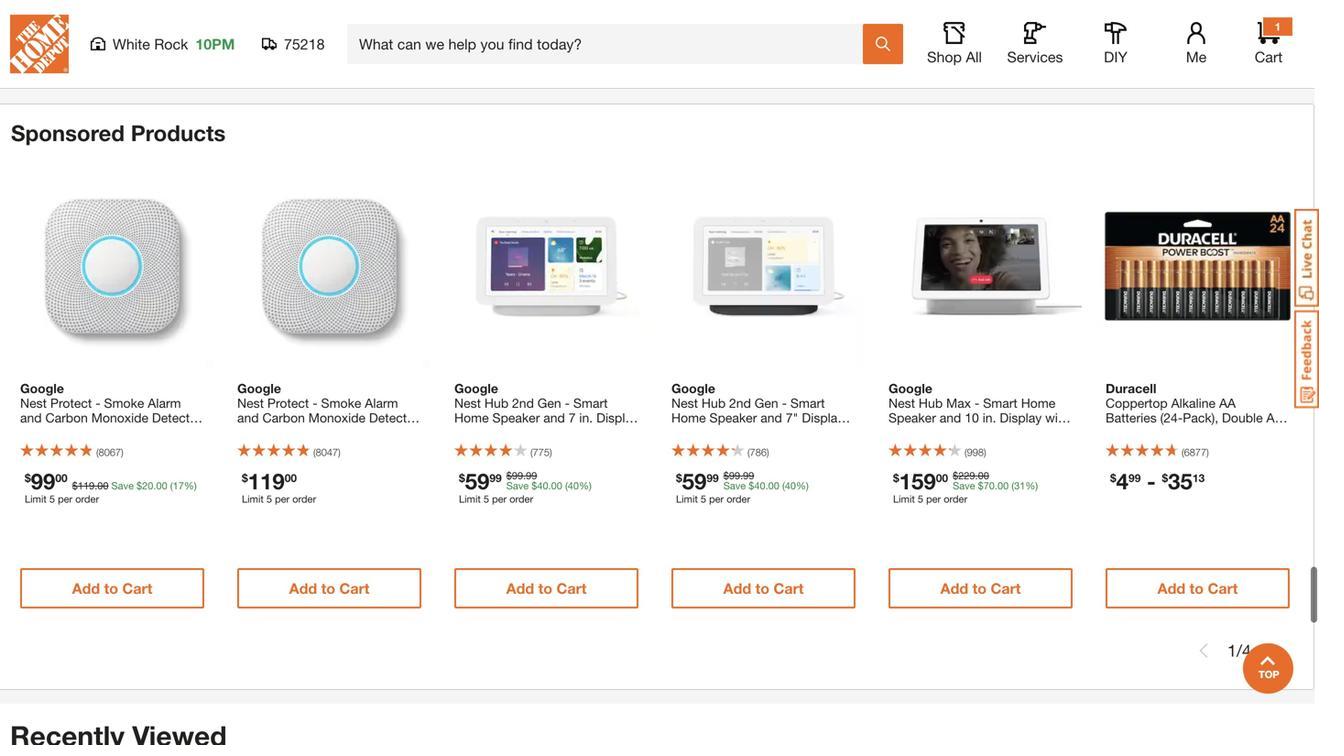 Task type: vqa. For each thing, say whether or not it's contained in the screenshot.
the left ( 24 )
no



Task type: describe. For each thing, give the bounding box(es) containing it.
carbon for 99
[[45, 410, 88, 425]]

google nest hub max - smart home speaker and 10 in. display with google assistant - chalk
[[889, 381, 1069, 440]]

max
[[947, 395, 971, 411]]

assistant for 159
[[934, 425, 987, 440]]

alarm for 99
[[148, 395, 181, 411]]

5 for google nest hub 2nd gen - smart home speaker and 7 in. display with google assistant - chalk
[[484, 493, 489, 505]]

$ 119 00 limit 5 per order
[[242, 468, 316, 505]]

coppertop alkaline aa batteries (24-pack), double a batteries image
[[1097, 165, 1299, 367]]

rock
[[154, 35, 188, 53]]

nest for nest protect - smoke alarm and carbon monoxide detector - wired
[[20, 395, 47, 411]]

31
[[1015, 480, 1026, 492]]

wired
[[29, 425, 62, 440]]

%) for google nest hub max - smart home speaker and 10 in. display with google assistant - chalk
[[1026, 480, 1038, 492]]

nest hub max - smart home speaker and 10 in. display with google assistant - chalk image
[[880, 165, 1082, 367]]

shop
[[927, 48, 962, 66]]

5 for google nest hub max - smart home speaker and 10 in. display with google assistant - chalk
[[918, 493, 924, 505]]

7"
[[786, 410, 799, 425]]

a
[[1267, 410, 1275, 425]]

nest protect - smoke alarm and carbon monoxide detector - wired image
[[11, 165, 214, 367]]

add for google nest protect - smoke alarm and carbon monoxide detector - wired
[[72, 580, 100, 597]]

nest for nest hub max - smart home speaker and 10 in. display with google assistant - chalk
[[889, 395, 916, 411]]

) for google nest hub 2nd gen - smart home speaker and 7 in. display with google assistant - chalk
[[550, 446, 552, 458]]

this is the first slide image
[[1198, 59, 1212, 73]]

speaker inside "google nest hub max - smart home speaker and 10 in. display with google assistant - chalk"
[[889, 410, 936, 425]]

nest for nest hub 2nd gen - smart home speaker and 7 in. display with google assistant - chalk
[[455, 395, 481, 411]]

%) for google nest hub 2nd gen - smart home speaker and 7" display with google assistant - charcoal
[[796, 480, 809, 492]]

00 inside the $ 119 00 limit 5 per order
[[285, 471, 297, 484]]

2nd for google
[[512, 395, 534, 411]]

1 horizontal spatial 4
[[1243, 641, 1252, 660]]

add to cart for google nest protect - smoke alarm and carbon monoxide detector - wired
[[72, 580, 152, 597]]

add to cart button for google nest hub max - smart home speaker and 10 in. display with google assistant - chalk
[[889, 568, 1073, 608]]

google nest hub 2nd gen - smart home speaker and 7" display with google assistant - charcoal
[[672, 381, 844, 454]]

00 right 229 at right bottom
[[978, 470, 990, 482]]

chalk inside "google nest hub max - smart home speaker and 10 in. display with google assistant - chalk"
[[999, 425, 1031, 440]]

feedback link image
[[1295, 310, 1320, 409]]

save for google nest hub 2nd gen - smart home speaker and 7" display with google assistant - charcoal
[[724, 480, 746, 492]]

monoxide for 119
[[309, 410, 366, 425]]

add to cart button for google nest protect - smoke alarm and carbon monoxide detector - battery operated
[[237, 568, 422, 608]]

services button
[[1006, 22, 1065, 66]]

and inside google nest hub 2nd gen - smart home speaker and 7" display with google assistant - charcoal
[[761, 410, 782, 425]]

to for google nest hub 2nd gen - smart home speaker and 7 in. display with google assistant - chalk
[[538, 580, 553, 597]]

( inside $ 99 00 $ 119 . 00 save $ 20 . 00 ( 17 %) limit 5 per order
[[170, 480, 173, 492]]

1 batteries from the top
[[1106, 410, 1157, 425]]

gen for 7
[[538, 395, 561, 411]]

1 / 4
[[1228, 641, 1252, 660]]

add to cart button for google nest hub 2nd gen - smart home speaker and 7" display with google assistant - charcoal
[[672, 568, 856, 608]]

$ 4 99 - $ 35 13
[[1111, 468, 1205, 494]]

59 for google
[[682, 468, 707, 494]]

229
[[959, 470, 976, 482]]

0 vertical spatial next slide image
[[1269, 59, 1284, 73]]

5 inside the $ 119 00 limit 5 per order
[[267, 493, 272, 505]]

add to cart for google nest protect - smoke alarm and carbon monoxide detector - battery operated
[[289, 580, 370, 597]]

99 inside $ 99 00 $ 119 . 00 save $ 20 . 00 ( 17 %) limit 5 per order
[[31, 468, 55, 494]]

battery
[[246, 425, 287, 440]]

me
[[1186, 48, 1207, 66]]

2 40 from the left
[[568, 480, 579, 492]]

order for nest hub max - smart home speaker and 10 in. display with google assistant - chalk
[[944, 493, 968, 505]]

in. inside google nest hub 2nd gen - smart home speaker and 7 in. display with google assistant - chalk
[[580, 410, 593, 425]]

to for duracell coppertop alkaline aa batteries (24-pack), double a batteries
[[1190, 580, 1204, 597]]

$ inside the $ 119 00 limit 5 per order
[[242, 471, 248, 484]]

with for 59
[[672, 425, 695, 440]]

limit for google nest hub max - smart home speaker and 10 in. display with google assistant - chalk
[[893, 493, 915, 505]]

70
[[984, 480, 995, 492]]

1 40 from the left
[[537, 480, 549, 492]]

all
[[966, 48, 982, 66]]

add to cart for google nest hub max - smart home speaker and 10 in. display with google assistant - chalk
[[941, 580, 1021, 597]]

2 batteries from the top
[[1106, 425, 1157, 440]]

) for google nest hub max - smart home speaker and 10 in. display with google assistant - chalk
[[984, 446, 987, 458]]

live chat image
[[1295, 209, 1320, 307]]

( 8047 )
[[313, 446, 341, 458]]

8047
[[316, 446, 338, 458]]

775
[[533, 446, 550, 458]]

alkaline
[[1172, 395, 1216, 411]]

detector for 99
[[152, 410, 201, 425]]

00 right 70
[[998, 480, 1009, 492]]

00 down ( 8067 )
[[97, 480, 109, 492]]

) for duracell coppertop alkaline aa batteries (24-pack), double a batteries
[[1207, 446, 1209, 458]]

/
[[1237, 641, 1243, 660]]

1 inside cart 1
[[1275, 20, 1281, 33]]

add to cart button for duracell coppertop alkaline aa batteries (24-pack), double a batteries
[[1106, 568, 1290, 608]]

to for google nest protect - smoke alarm and carbon monoxide detector - battery operated
[[321, 580, 335, 597]]

per for google nest protect - smoke alarm and carbon monoxide detector - wired
[[58, 493, 73, 505]]

shop all
[[927, 48, 982, 66]]

$ 99 00 $ 119 . 00 save $ 20 . 00 ( 17 %) limit 5 per order
[[25, 468, 197, 505]]

$ 159 00 $ 229 . 00 save $ 70 . 00 ( 31 %) limit 5 per order
[[893, 468, 1038, 505]]

8067
[[99, 446, 121, 458]]

charcoal
[[672, 439, 723, 454]]

to for google nest hub 2nd gen - smart home speaker and 7" display with google assistant - charcoal
[[756, 580, 770, 597]]

%) for google nest protect - smoke alarm and carbon monoxide detector - wired
[[184, 480, 197, 492]]

nest hub 2nd gen - smart home speaker and 7" display with google assistant - charcoal image
[[663, 165, 865, 367]]

in. inside "google nest hub max - smart home speaker and 10 in. display with google assistant - chalk"
[[983, 410, 997, 425]]

. down google nest hub 2nd gen - smart home speaker and 7" display with google assistant - charcoal
[[741, 470, 743, 482]]

add for google nest hub 2nd gen - smart home speaker and 7 in. display with google assistant - chalk
[[506, 580, 534, 597]]

add for google nest protect - smoke alarm and carbon monoxide detector - battery operated
[[289, 580, 317, 597]]

white rock 10pm
[[113, 35, 235, 53]]

carbon for 119
[[263, 410, 305, 425]]

protect for 119
[[268, 395, 309, 411]]

assistant for 59
[[744, 425, 797, 440]]

$ 59 99 $ 99 . 99 save $ 40 . 00 ( 40 %) limit 5 per order for assistant
[[676, 468, 809, 505]]

00 down wired
[[55, 471, 68, 484]]

786
[[750, 446, 767, 458]]

( inside "$ 159 00 $ 229 . 00 save $ 70 . 00 ( 31 %) limit 5 per order"
[[1012, 480, 1015, 492]]

119 inside the $ 119 00 limit 5 per order
[[248, 468, 285, 494]]

. down 775
[[549, 480, 551, 492]]

to for google nest protect - smoke alarm and carbon monoxide detector - wired
[[104, 580, 118, 597]]

( 775 )
[[531, 446, 552, 458]]

google inside google nest protect - smoke alarm and carbon monoxide detector - wired
[[20, 381, 64, 396]]

operated
[[291, 425, 345, 440]]

google nest protect - smoke alarm and carbon monoxide detector - battery operated
[[237, 381, 419, 440]]

and inside "google nest hub max - smart home speaker and 10 in. display with google assistant - chalk"
[[940, 410, 962, 425]]

add for google nest hub max - smart home speaker and 10 in. display with google assistant - chalk
[[941, 580, 969, 597]]

3 40 from the left
[[755, 480, 766, 492]]

me button
[[1167, 22, 1226, 66]]



Task type: locate. For each thing, give the bounding box(es) containing it.
save left 20
[[111, 480, 134, 492]]

3 and from the left
[[544, 410, 565, 425]]

5 and from the left
[[940, 410, 962, 425]]

duracell
[[1106, 381, 1157, 396]]

2 $ 59 99 $ 99 . 99 save $ 40 . 00 ( 40 %) limit 5 per order from the left
[[676, 468, 809, 505]]

limit for google nest hub 2nd gen - smart home speaker and 7 in. display with google assistant - chalk
[[459, 493, 481, 505]]

3 hub from the left
[[919, 395, 943, 411]]

$ 59 99 $ 99 . 99 save $ 40 . 00 ( 40 %) limit 5 per order
[[459, 468, 592, 505], [676, 468, 809, 505]]

assistant
[[527, 425, 579, 440], [744, 425, 797, 440], [934, 425, 987, 440]]

2 gen from the left
[[755, 395, 779, 411]]

2nd left 7
[[512, 395, 534, 411]]

speaker up 775
[[493, 410, 540, 425]]

.
[[523, 470, 526, 482], [741, 470, 743, 482], [976, 470, 978, 482], [95, 480, 97, 492], [153, 480, 156, 492], [549, 480, 551, 492], [766, 480, 769, 492], [995, 480, 998, 492]]

hub inside "google nest hub max - smart home speaker and 10 in. display with google assistant - chalk"
[[919, 395, 943, 411]]

1 chalk from the left
[[592, 425, 624, 440]]

1 horizontal spatial monoxide
[[309, 410, 366, 425]]

1 $ 59 99 $ 99 . 99 save $ 40 . 00 ( 40 %) limit 5 per order from the left
[[459, 468, 592, 505]]

home inside google nest hub 2nd gen - smart home speaker and 7 in. display with google assistant - chalk
[[455, 410, 489, 425]]

chalk inside google nest hub 2nd gen - smart home speaker and 7 in. display with google assistant - chalk
[[592, 425, 624, 440]]

alarm inside google nest protect - smoke alarm and carbon monoxide detector - wired
[[148, 395, 181, 411]]

cart for duracell coppertop alkaline aa batteries (24-pack), double a batteries
[[1208, 580, 1238, 597]]

4 left 35
[[1117, 468, 1129, 494]]

google nest hub 2nd gen - smart home speaker and 7 in. display with google assistant - chalk
[[455, 381, 639, 440]]

1 save from the left
[[111, 480, 134, 492]]

2 carbon from the left
[[263, 410, 305, 425]]

smart for display
[[791, 395, 825, 411]]

2nd up the 786 at the bottom
[[729, 395, 751, 411]]

%)
[[184, 480, 197, 492], [579, 480, 592, 492], [796, 480, 809, 492], [1026, 480, 1038, 492]]

nest inside google nest hub 2nd gen - smart home speaker and 7 in. display with google assistant - chalk
[[455, 395, 481, 411]]

) for google nest protect - smoke alarm and carbon monoxide detector - battery operated
[[338, 446, 341, 458]]

0 horizontal spatial assistant
[[527, 425, 579, 440]]

5 order from the left
[[944, 493, 968, 505]]

chalk
[[592, 425, 624, 440], [999, 425, 1031, 440]]

limit for google nest hub 2nd gen - smart home speaker and 7" display with google assistant - charcoal
[[676, 493, 698, 505]]

assistant inside google nest hub 2nd gen - smart home speaker and 7 in. display with google assistant - chalk
[[527, 425, 579, 440]]

gen inside google nest hub 2nd gen - smart home speaker and 7 in. display with google assistant - chalk
[[538, 395, 561, 411]]

40 down the ( 786 )
[[755, 480, 766, 492]]

) down google nest hub 2nd gen - smart home speaker and 7 in. display with google assistant - chalk
[[550, 446, 552, 458]]

99 inside $ 4 99 - $ 35 13
[[1129, 471, 1141, 484]]

smoke
[[104, 395, 144, 411], [321, 395, 361, 411]]

0 horizontal spatial gen
[[538, 395, 561, 411]]

0 horizontal spatial speaker
[[493, 410, 540, 425]]

1 right this is the first slide icon
[[1228, 641, 1237, 660]]

( 998 )
[[965, 446, 987, 458]]

0 horizontal spatial 59
[[465, 468, 490, 494]]

0 horizontal spatial smart
[[574, 395, 608, 411]]

hub inside google nest hub 2nd gen - smart home speaker and 7" display with google assistant - charcoal
[[702, 395, 726, 411]]

order for nest hub 2nd gen - smart home speaker and 7" display with google assistant - charcoal
[[727, 493, 751, 505]]

protect for 99
[[50, 395, 92, 411]]

display for 59
[[802, 410, 844, 425]]

2 limit from the left
[[242, 493, 264, 505]]

home
[[1022, 395, 1056, 411], [455, 410, 489, 425], [672, 410, 706, 425]]

3 ) from the left
[[550, 446, 552, 458]]

59 for with
[[465, 468, 490, 494]]

75218
[[284, 35, 325, 53]]

3 speaker from the left
[[889, 410, 936, 425]]

1 detector from the left
[[152, 410, 201, 425]]

2 2nd from the left
[[729, 395, 751, 411]]

0 horizontal spatial 2nd
[[512, 395, 534, 411]]

0 horizontal spatial carbon
[[45, 410, 88, 425]]

2 and from the left
[[237, 410, 259, 425]]

cart 1
[[1255, 20, 1283, 66]]

this is the first slide image
[[1197, 643, 1211, 658]]

1 nest from the left
[[20, 395, 47, 411]]

2nd inside google nest hub 2nd gen - smart home speaker and 7 in. display with google assistant - chalk
[[512, 395, 534, 411]]

2nd
[[512, 395, 534, 411], [729, 395, 751, 411]]

cart for google nest protect - smoke alarm and carbon monoxide detector - battery operated
[[339, 580, 370, 597]]

smart inside google nest hub 2nd gen - smart home speaker and 7 in. display with google assistant - chalk
[[574, 395, 608, 411]]

services
[[1008, 48, 1063, 66]]

save for google nest hub max - smart home speaker and 10 in. display with google assistant - chalk
[[953, 480, 976, 492]]

and
[[20, 410, 42, 425], [237, 410, 259, 425], [544, 410, 565, 425], [761, 410, 782, 425], [940, 410, 962, 425]]

limit inside the $ 119 00 limit 5 per order
[[242, 493, 264, 505]]

alarm inside google nest protect - smoke alarm and carbon monoxide detector - battery operated
[[365, 395, 398, 411]]

save for google nest hub 2nd gen - smart home speaker and 7 in. display with google assistant - chalk
[[507, 480, 529, 492]]

1 horizontal spatial 119
[[248, 468, 285, 494]]

) up $ 99 00 $ 119 . 00 save $ 20 . 00 ( 17 %) limit 5 per order
[[121, 446, 124, 458]]

cart for google nest hub 2nd gen - smart home speaker and 7 in. display with google assistant - chalk
[[557, 580, 587, 597]]

display for 159
[[1000, 410, 1042, 425]]

protect inside google nest protect - smoke alarm and carbon monoxide detector - battery operated
[[268, 395, 309, 411]]

hub inside google nest hub 2nd gen - smart home speaker and 7 in. display with google assistant - chalk
[[485, 395, 509, 411]]

cart
[[993, 4, 1023, 21], [1210, 4, 1240, 21], [1255, 48, 1283, 66], [122, 580, 152, 597], [339, 580, 370, 597], [557, 580, 587, 597], [774, 580, 804, 597], [991, 580, 1021, 597], [1208, 580, 1238, 597]]

. down the ( 786 )
[[766, 480, 769, 492]]

diy
[[1104, 48, 1128, 66]]

) down operated
[[338, 446, 341, 458]]

order down ( 775 )
[[510, 493, 533, 505]]

batteries down "coppertop"
[[1106, 425, 1157, 440]]

detector
[[152, 410, 201, 425], [369, 410, 419, 425]]

speaker for google
[[493, 410, 540, 425]]

hub for nest hub 2nd gen - smart home speaker and 7" display with google assistant - charcoal
[[702, 395, 726, 411]]

119 down battery
[[248, 468, 285, 494]]

add to cart button for google nest protect - smoke alarm and carbon monoxide detector - wired
[[20, 568, 204, 608]]

add to cart button
[[892, 0, 1075, 33], [1108, 0, 1291, 33], [20, 568, 204, 608], [237, 568, 422, 608], [455, 568, 639, 608], [672, 568, 856, 608], [889, 568, 1073, 608], [1106, 568, 1290, 608]]

) for google nest hub 2nd gen - smart home speaker and 7" display with google assistant - charcoal
[[767, 446, 769, 458]]

in. right 7
[[580, 410, 593, 425]]

hub for nest hub max - smart home speaker and 10 in. display with google assistant - chalk
[[919, 395, 943, 411]]

2 chalk from the left
[[999, 425, 1031, 440]]

1 alarm from the left
[[148, 395, 181, 411]]

smoke up operated
[[321, 395, 361, 411]]

1 horizontal spatial $ 59 99 $ 99 . 99 save $ 40 . 00 ( 40 %) limit 5 per order
[[676, 468, 809, 505]]

2 nest from the left
[[237, 395, 264, 411]]

smoke inside google nest protect - smoke alarm and carbon monoxide detector - battery operated
[[321, 395, 361, 411]]

1 59 from the left
[[465, 468, 490, 494]]

%) down 7"
[[796, 480, 809, 492]]

display inside google nest hub 2nd gen - smart home speaker and 7 in. display with google assistant - chalk
[[597, 410, 639, 425]]

( 6877 )
[[1182, 446, 1209, 458]]

1 horizontal spatial assistant
[[744, 425, 797, 440]]

2 monoxide from the left
[[309, 410, 366, 425]]

alarm for 119
[[365, 395, 398, 411]]

. left 17
[[153, 480, 156, 492]]

5 ) from the left
[[984, 446, 987, 458]]

nest for nest protect - smoke alarm and carbon monoxide detector - battery operated
[[237, 395, 264, 411]]

3 nest from the left
[[455, 395, 481, 411]]

1 carbon from the left
[[45, 410, 88, 425]]

0 vertical spatial 1
[[1275, 20, 1281, 33]]

save down google nest hub 2nd gen - smart home speaker and 7" display with google assistant - charcoal
[[724, 480, 746, 492]]

$ 59 99 $ 99 . 99 save $ 40 . 00 ( 40 %) limit 5 per order down the ( 786 )
[[676, 468, 809, 505]]

chalk right 7
[[592, 425, 624, 440]]

1 monoxide from the left
[[91, 410, 148, 425]]

add to cart for duracell coppertop alkaline aa batteries (24-pack), double a batteries
[[1158, 580, 1238, 597]]

cart for google nest hub max - smart home speaker and 10 in. display with google assistant - chalk
[[991, 580, 1021, 597]]

protect up battery
[[268, 395, 309, 411]]

4 5 from the left
[[701, 493, 707, 505]]

gen inside google nest hub 2nd gen - smart home speaker and 7" display with google assistant - charcoal
[[755, 395, 779, 411]]

4 nest from the left
[[672, 395, 698, 411]]

1 horizontal spatial alarm
[[365, 395, 398, 411]]

in. right 10
[[983, 410, 997, 425]]

1
[[1275, 20, 1281, 33], [1228, 641, 1237, 660]]

0 horizontal spatial 1
[[1228, 641, 1237, 660]]

carbon inside google nest protect - smoke alarm and carbon monoxide detector - wired
[[45, 410, 88, 425]]

per for google nest hub max - smart home speaker and 10 in. display with google assistant - chalk
[[927, 493, 941, 505]]

5 inside "$ 159 00 $ 229 . 00 save $ 70 . 00 ( 31 %) limit 5 per order"
[[918, 493, 924, 505]]

double
[[1223, 410, 1263, 425]]

998
[[967, 446, 984, 458]]

chalk right 10
[[999, 425, 1031, 440]]

to for google nest hub max - smart home speaker and 10 in. display with google assistant - chalk
[[973, 580, 987, 597]]

order inside the $ 119 00 limit 5 per order
[[293, 493, 316, 505]]

-
[[95, 395, 100, 411], [313, 395, 318, 411], [565, 395, 570, 411], [782, 395, 787, 411], [975, 395, 980, 411], [20, 425, 25, 440], [237, 425, 242, 440], [583, 425, 588, 440], [800, 425, 805, 440], [990, 425, 995, 440], [1147, 468, 1156, 494]]

%) inside "$ 159 00 $ 229 . 00 save $ 70 . 00 ( 31 %) limit 5 per order"
[[1026, 480, 1038, 492]]

2 ) from the left
[[338, 446, 341, 458]]

aa
[[1220, 395, 1236, 411]]

the home depot logo image
[[10, 15, 69, 73]]

add to cart for google nest hub 2nd gen - smart home speaker and 7" display with google assistant - charcoal
[[724, 580, 804, 597]]

40 down 775
[[537, 480, 549, 492]]

duracell coppertop alkaline aa batteries (24-pack), double a batteries
[[1106, 381, 1275, 440]]

1 per from the left
[[58, 493, 73, 505]]

speaker inside google nest hub 2nd gen - smart home speaker and 7" display with google assistant - charcoal
[[710, 410, 757, 425]]

nest protect - smoke alarm and carbon monoxide detector - battery operated image
[[228, 165, 431, 367]]

per inside "$ 159 00 $ 229 . 00 save $ 70 . 00 ( 31 %) limit 5 per order"
[[927, 493, 941, 505]]

monoxide inside google nest protect - smoke alarm and carbon monoxide detector - battery operated
[[309, 410, 366, 425]]

1 horizontal spatial detector
[[369, 410, 419, 425]]

order down 229 at right bottom
[[944, 493, 968, 505]]

2 horizontal spatial with
[[1046, 410, 1069, 425]]

4 save from the left
[[953, 480, 976, 492]]

%) right 20
[[184, 480, 197, 492]]

home for with
[[672, 410, 706, 425]]

order down the ( 786 )
[[727, 493, 751, 505]]

4 right this is the first slide icon
[[1243, 641, 1252, 660]]

5 5 from the left
[[918, 493, 924, 505]]

order inside "$ 159 00 $ 229 . 00 save $ 70 . 00 ( 31 %) limit 5 per order"
[[944, 493, 968, 505]]

smart
[[574, 395, 608, 411], [791, 395, 825, 411], [983, 395, 1018, 411]]

1 ) from the left
[[121, 446, 124, 458]]

1 right me button
[[1275, 20, 1281, 33]]

) for google nest protect - smoke alarm and carbon monoxide detector - wired
[[121, 446, 124, 458]]

assistant up 998
[[934, 425, 987, 440]]

1 vertical spatial 1
[[1228, 641, 1237, 660]]

(
[[96, 446, 99, 458], [313, 446, 316, 458], [531, 446, 533, 458], [748, 446, 750, 458], [965, 446, 967, 458], [1182, 446, 1185, 458], [170, 480, 173, 492], [565, 480, 568, 492], [783, 480, 785, 492], [1012, 480, 1015, 492]]

google
[[20, 381, 64, 396], [237, 381, 281, 396], [455, 381, 498, 396], [672, 381, 716, 396], [889, 381, 933, 396], [482, 425, 523, 440], [699, 425, 741, 440], [889, 425, 930, 440]]

speaker up the 786 at the bottom
[[710, 410, 757, 425]]

1 assistant from the left
[[527, 425, 579, 440]]

limit
[[25, 493, 47, 505], [242, 493, 264, 505], [459, 493, 481, 505], [676, 493, 698, 505], [893, 493, 915, 505]]

1 smart from the left
[[574, 395, 608, 411]]

add to cart for google nest hub 2nd gen - smart home speaker and 7 in. display with google assistant - chalk
[[506, 580, 587, 597]]

batteries down duracell
[[1106, 410, 1157, 425]]

1 horizontal spatial 1
[[1275, 20, 1281, 33]]

nest inside google nest protect - smoke alarm and carbon monoxide detector - battery operated
[[237, 395, 264, 411]]

display
[[597, 410, 639, 425], [802, 410, 844, 425], [1000, 410, 1042, 425]]

save
[[111, 480, 134, 492], [507, 480, 529, 492], [724, 480, 746, 492], [953, 480, 976, 492]]

2 59 from the left
[[682, 468, 707, 494]]

and inside google nest protect - smoke alarm and carbon monoxide detector - battery operated
[[237, 410, 259, 425]]

alarm
[[148, 395, 181, 411], [365, 395, 398, 411]]

2 %) from the left
[[579, 480, 592, 492]]

speaker inside google nest hub 2nd gen - smart home speaker and 7 in. display with google assistant - chalk
[[493, 410, 540, 425]]

4 per from the left
[[709, 493, 724, 505]]

add
[[943, 4, 971, 21], [1159, 4, 1187, 21], [72, 580, 100, 597], [289, 580, 317, 597], [506, 580, 534, 597], [724, 580, 752, 597], [941, 580, 969, 597], [1158, 580, 1186, 597]]

nest for nest hub 2nd gen - smart home speaker and 7" display with google assistant - charcoal
[[672, 395, 698, 411]]

sponsored products
[[11, 120, 226, 146]]

1 2nd from the left
[[512, 395, 534, 411]]

order for nest protect - smoke alarm and carbon monoxide detector - wired
[[75, 493, 99, 505]]

nest inside google nest hub 2nd gen - smart home speaker and 7" display with google assistant - charcoal
[[672, 395, 698, 411]]

00 left 229 at right bottom
[[936, 471, 949, 484]]

smart inside "google nest hub max - smart home speaker and 10 in. display with google assistant - chalk"
[[983, 395, 1018, 411]]

add to cart button for google nest hub 2nd gen - smart home speaker and 7 in. display with google assistant - chalk
[[455, 568, 639, 608]]

5 for google nest protect - smoke alarm and carbon monoxide detector - wired
[[49, 493, 55, 505]]

shop all button
[[926, 22, 984, 66]]

3 per from the left
[[492, 493, 507, 505]]

1 horizontal spatial display
[[802, 410, 844, 425]]

1 horizontal spatial speaker
[[710, 410, 757, 425]]

) up 70
[[984, 446, 987, 458]]

next slide image right this is the first slide image at the top
[[1269, 59, 1284, 73]]

1 horizontal spatial smart
[[791, 395, 825, 411]]

4 and from the left
[[761, 410, 782, 425]]

per
[[58, 493, 73, 505], [275, 493, 290, 505], [492, 493, 507, 505], [709, 493, 724, 505], [927, 493, 941, 505]]

display right 7
[[597, 410, 639, 425]]

products
[[131, 120, 226, 146]]

diy button
[[1087, 22, 1145, 66]]

protect
[[50, 395, 92, 411], [268, 395, 309, 411]]

hub left 7
[[485, 395, 509, 411]]

2 horizontal spatial speaker
[[889, 410, 936, 425]]

3 assistant from the left
[[934, 425, 987, 440]]

00 down ( 775 )
[[551, 480, 563, 492]]

2 horizontal spatial assistant
[[934, 425, 987, 440]]

1 vertical spatial next slide image
[[1268, 643, 1283, 658]]

hub up 'charcoal' on the right bottom of page
[[702, 395, 726, 411]]

smoke up 8067
[[104, 395, 144, 411]]

10pm
[[196, 35, 235, 53]]

monoxide inside google nest protect - smoke alarm and carbon monoxide detector - wired
[[91, 410, 148, 425]]

00 down battery
[[285, 471, 297, 484]]

add for google nest hub 2nd gen - smart home speaker and 7" display with google assistant - charcoal
[[724, 580, 752, 597]]

5 limit from the left
[[893, 493, 915, 505]]

and inside google nest hub 2nd gen - smart home speaker and 7 in. display with google assistant - chalk
[[544, 410, 565, 425]]

detector up 17
[[152, 410, 201, 425]]

1 horizontal spatial protect
[[268, 395, 309, 411]]

2nd inside google nest hub 2nd gen - smart home speaker and 7" display with google assistant - charcoal
[[729, 395, 751, 411]]

1 horizontal spatial in.
[[983, 410, 997, 425]]

$ 59 99 $ 99 . 99 save $ 40 . 00 ( 40 %) limit 5 per order for google
[[459, 468, 592, 505]]

00 down the ( 786 )
[[769, 480, 780, 492]]

4 40 from the left
[[785, 480, 796, 492]]

limit for google nest protect - smoke alarm and carbon monoxide detector - wired
[[25, 493, 47, 505]]

40 down 7
[[568, 480, 579, 492]]

with inside "google nest hub max - smart home speaker and 10 in. display with google assistant - chalk"
[[1046, 410, 1069, 425]]

%) down google nest hub 2nd gen - smart home speaker and 7 in. display with google assistant - chalk
[[579, 480, 592, 492]]

save inside $ 99 00 $ 119 . 00 save $ 20 . 00 ( 17 %) limit 5 per order
[[111, 480, 134, 492]]

home inside "google nest hub max - smart home speaker and 10 in. display with google assistant - chalk"
[[1022, 395, 1056, 411]]

2nd for assistant
[[729, 395, 751, 411]]

3 limit from the left
[[459, 493, 481, 505]]

cart for google nest protect - smoke alarm and carbon monoxide detector - wired
[[122, 580, 152, 597]]

batteries
[[1106, 410, 1157, 425], [1106, 425, 1157, 440]]

1 and from the left
[[20, 410, 42, 425]]

display right 7"
[[802, 410, 844, 425]]

2 order from the left
[[293, 493, 316, 505]]

1 horizontal spatial chalk
[[999, 425, 1031, 440]]

assistant up the 786 at the bottom
[[744, 425, 797, 440]]

2 horizontal spatial hub
[[919, 395, 943, 411]]

speaker
[[493, 410, 540, 425], [710, 410, 757, 425], [889, 410, 936, 425]]

17
[[173, 480, 184, 492]]

order
[[75, 493, 99, 505], [293, 493, 316, 505], [510, 493, 533, 505], [727, 493, 751, 505], [944, 493, 968, 505]]

order for nest hub 2nd gen - smart home speaker and 7 in. display with google assistant - chalk
[[510, 493, 533, 505]]

0 horizontal spatial display
[[597, 410, 639, 425]]

display inside google nest hub 2nd gen - smart home speaker and 7" display with google assistant - charcoal
[[802, 410, 844, 425]]

detector for 119
[[369, 410, 419, 425]]

5 per from the left
[[927, 493, 941, 505]]

nest hub 2nd gen - smart home speaker and 7 in. display with google assistant - chalk image
[[445, 165, 648, 367]]

3 save from the left
[[724, 480, 746, 492]]

assistant inside google nest hub 2nd gen - smart home speaker and 7" display with google assistant - charcoal
[[744, 425, 797, 440]]

save left 70
[[953, 480, 976, 492]]

2 speaker from the left
[[710, 410, 757, 425]]

monoxide
[[91, 410, 148, 425], [309, 410, 366, 425]]

detector right operated
[[369, 410, 419, 425]]

1 horizontal spatial home
[[672, 410, 706, 425]]

cart for google nest hub 2nd gen - smart home speaker and 7" display with google assistant - charcoal
[[774, 580, 804, 597]]

0 horizontal spatial detector
[[152, 410, 201, 425]]

1 horizontal spatial 59
[[682, 468, 707, 494]]

monoxide for 99
[[91, 410, 148, 425]]

) down pack),
[[1207, 446, 1209, 458]]

10
[[965, 410, 979, 425]]

0 horizontal spatial monoxide
[[91, 410, 148, 425]]

What can we help you find today? search field
[[359, 25, 862, 63]]

4 ) from the left
[[767, 446, 769, 458]]

2 smoke from the left
[[321, 395, 361, 411]]

google nest protect - smoke alarm and carbon monoxide detector - wired
[[20, 381, 201, 440]]

40 down 7"
[[785, 480, 796, 492]]

with inside google nest hub 2nd gen - smart home speaker and 7 in. display with google assistant - chalk
[[455, 425, 478, 440]]

(24-
[[1161, 410, 1183, 425]]

with for 159
[[1046, 410, 1069, 425]]

display right 10
[[1000, 410, 1042, 425]]

limit inside "$ 159 00 $ 229 . 00 save $ 70 . 00 ( 31 %) limit 5 per order"
[[893, 493, 915, 505]]

save for google nest protect - smoke alarm and carbon monoxide detector - wired
[[111, 480, 134, 492]]

)
[[121, 446, 124, 458], [338, 446, 341, 458], [550, 446, 552, 458], [767, 446, 769, 458], [984, 446, 987, 458], [1207, 446, 1209, 458]]

per inside $ 99 00 $ 119 . 00 save $ 20 . 00 ( 17 %) limit 5 per order
[[58, 493, 73, 505]]

7
[[569, 410, 576, 425]]

2 horizontal spatial home
[[1022, 395, 1056, 411]]

detector inside google nest protect - smoke alarm and carbon monoxide detector - wired
[[152, 410, 201, 425]]

carbon inside google nest protect - smoke alarm and carbon monoxide detector - battery operated
[[263, 410, 305, 425]]

119 left 20
[[78, 480, 95, 492]]

2 display from the left
[[802, 410, 844, 425]]

1 horizontal spatial smoke
[[321, 395, 361, 411]]

1 horizontal spatial carbon
[[263, 410, 305, 425]]

40
[[537, 480, 549, 492], [568, 480, 579, 492], [755, 480, 766, 492], [785, 480, 796, 492]]

0 horizontal spatial hub
[[485, 395, 509, 411]]

home inside google nest hub 2nd gen - smart home speaker and 7" display with google assistant - charcoal
[[672, 410, 706, 425]]

pack),
[[1183, 410, 1219, 425]]

6 ) from the left
[[1207, 446, 1209, 458]]

with inside google nest hub 2nd gen - smart home speaker and 7" display with google assistant - charcoal
[[672, 425, 695, 440]]

5 inside $ 99 00 $ 119 . 00 save $ 20 . 00 ( 17 %) limit 5 per order
[[49, 493, 55, 505]]

1 5 from the left
[[49, 493, 55, 505]]

speaker for assistant
[[710, 410, 757, 425]]

per for google nest hub 2nd gen - smart home speaker and 7 in. display with google assistant - chalk
[[492, 493, 507, 505]]

0 horizontal spatial alarm
[[148, 395, 181, 411]]

carbon
[[45, 410, 88, 425], [263, 410, 305, 425]]

1 %) from the left
[[184, 480, 197, 492]]

hub
[[485, 395, 509, 411], [702, 395, 726, 411], [919, 395, 943, 411]]

display inside "google nest hub max - smart home speaker and 10 in. display with google assistant - chalk"
[[1000, 410, 1042, 425]]

home for display
[[455, 410, 489, 425]]

white
[[113, 35, 150, 53]]

1 smoke from the left
[[104, 395, 144, 411]]

1 gen from the left
[[538, 395, 561, 411]]

0 horizontal spatial 4
[[1117, 468, 1129, 494]]

0 horizontal spatial $ 59 99 $ 99 . 99 save $ 40 . 00 ( 40 %) limit 5 per order
[[459, 468, 592, 505]]

2 protect from the left
[[268, 395, 309, 411]]

0 horizontal spatial 119
[[78, 480, 95, 492]]

( 786 )
[[748, 446, 769, 458]]

assistant inside "google nest hub max - smart home speaker and 10 in. display with google assistant - chalk"
[[934, 425, 987, 440]]

hub for nest hub 2nd gen - smart home speaker and 7 in. display with google assistant - chalk
[[485, 395, 509, 411]]

. down ( 8067 )
[[95, 480, 97, 492]]

. down google nest hub 2nd gen - smart home speaker and 7 in. display with google assistant - chalk
[[523, 470, 526, 482]]

$ 59 99 $ 99 . 99 save $ 40 . 00 ( 40 %) limit 5 per order down 775
[[459, 468, 592, 505]]

gen left 7"
[[755, 395, 779, 411]]

monoxide up ( 8067 )
[[91, 410, 148, 425]]

gen left 7
[[538, 395, 561, 411]]

1 horizontal spatial 2nd
[[729, 395, 751, 411]]

save down google nest hub 2nd gen - smart home speaker and 7 in. display with google assistant - chalk
[[507, 480, 529, 492]]

3 smart from the left
[[983, 395, 1018, 411]]

13
[[1193, 471, 1205, 484]]

smart for in.
[[574, 395, 608, 411]]

75218 button
[[262, 35, 325, 53]]

2 per from the left
[[275, 493, 290, 505]]

1 limit from the left
[[25, 493, 47, 505]]

nest
[[20, 395, 47, 411], [237, 395, 264, 411], [455, 395, 481, 411], [672, 395, 698, 411], [889, 395, 916, 411]]

%) right 70
[[1026, 480, 1038, 492]]

order down the '( 8047 )'
[[293, 493, 316, 505]]

2 detector from the left
[[369, 410, 419, 425]]

5 for google nest hub 2nd gen - smart home speaker and 7" display with google assistant - charcoal
[[701, 493, 707, 505]]

nest inside "google nest hub max - smart home speaker and 10 in. display with google assistant - chalk"
[[889, 395, 916, 411]]

save inside "$ 159 00 $ 229 . 00 save $ 70 . 00 ( 31 %) limit 5 per order"
[[953, 480, 976, 492]]

0 vertical spatial 4
[[1117, 468, 1129, 494]]

smoke inside google nest protect - smoke alarm and carbon monoxide detector - wired
[[104, 395, 144, 411]]

2 save from the left
[[507, 480, 529, 492]]

3 5 from the left
[[484, 493, 489, 505]]

1 horizontal spatial hub
[[702, 395, 726, 411]]

1 vertical spatial 4
[[1243, 641, 1252, 660]]

159
[[900, 468, 936, 494]]

add for duracell coppertop alkaline aa batteries (24-pack), double a batteries
[[1158, 580, 1186, 597]]

coppertop
[[1106, 395, 1168, 411]]

0 horizontal spatial home
[[455, 410, 489, 425]]

3 display from the left
[[1000, 410, 1042, 425]]

gen for 7"
[[755, 395, 779, 411]]

0 horizontal spatial with
[[455, 425, 478, 440]]

gen
[[538, 395, 561, 411], [755, 395, 779, 411]]

. left 31
[[995, 480, 998, 492]]

1 protect from the left
[[50, 395, 92, 411]]

119 inside $ 99 00 $ 119 . 00 save $ 20 . 00 ( 17 %) limit 5 per order
[[78, 480, 95, 492]]

sponsored
[[11, 120, 125, 146]]

google inside google nest protect - smoke alarm and carbon monoxide detector - battery operated
[[237, 381, 281, 396]]

( 8067 )
[[96, 446, 124, 458]]

smoke for 99
[[104, 395, 144, 411]]

next slide image right 1 / 4
[[1268, 643, 1283, 658]]

5 nest from the left
[[889, 395, 916, 411]]

35
[[1169, 468, 1193, 494]]

4 limit from the left
[[676, 493, 698, 505]]

1 display from the left
[[597, 410, 639, 425]]

2 in. from the left
[[983, 410, 997, 425]]

0 horizontal spatial chalk
[[592, 425, 624, 440]]

4 %) from the left
[[1026, 480, 1038, 492]]

monoxide up 8047
[[309, 410, 366, 425]]

smoke for 119
[[321, 395, 361, 411]]

assistant up 775
[[527, 425, 579, 440]]

6877
[[1185, 446, 1207, 458]]

1 horizontal spatial gen
[[755, 395, 779, 411]]

with
[[1046, 410, 1069, 425], [455, 425, 478, 440], [672, 425, 695, 440]]

per for google nest hub 2nd gen - smart home speaker and 7" display with google assistant - charcoal
[[709, 493, 724, 505]]

1 speaker from the left
[[493, 410, 540, 425]]

order inside $ 99 00 $ 119 . 00 save $ 20 . 00 ( 17 %) limit 5 per order
[[75, 493, 99, 505]]

3 %) from the left
[[796, 480, 809, 492]]

1 order from the left
[[75, 493, 99, 505]]

0 horizontal spatial in.
[[580, 410, 593, 425]]

00 right 20
[[156, 480, 167, 492]]

%) inside $ 99 00 $ 119 . 00 save $ 20 . 00 ( 17 %) limit 5 per order
[[184, 480, 197, 492]]

2 smart from the left
[[791, 395, 825, 411]]

) right 'charcoal' on the right bottom of page
[[767, 446, 769, 458]]

smart inside google nest hub 2nd gen - smart home speaker and 7" display with google assistant - charcoal
[[791, 395, 825, 411]]

2 5 from the left
[[267, 493, 272, 505]]

order down ( 8067 )
[[75, 493, 99, 505]]

speaker left max at the right bottom of page
[[889, 410, 936, 425]]

per inside the $ 119 00 limit 5 per order
[[275, 493, 290, 505]]

1 hub from the left
[[485, 395, 509, 411]]

20
[[142, 480, 153, 492]]

4 order from the left
[[727, 493, 751, 505]]

119
[[248, 468, 285, 494], [78, 480, 95, 492]]

0 horizontal spatial smoke
[[104, 395, 144, 411]]

limit inside $ 99 00 $ 119 . 00 save $ 20 . 00 ( 17 %) limit 5 per order
[[25, 493, 47, 505]]

00
[[978, 470, 990, 482], [55, 471, 68, 484], [285, 471, 297, 484], [936, 471, 949, 484], [97, 480, 109, 492], [156, 480, 167, 492], [551, 480, 563, 492], [769, 480, 780, 492], [998, 480, 1009, 492]]

3 order from the left
[[510, 493, 533, 505]]

2 horizontal spatial display
[[1000, 410, 1042, 425]]

protect up wired
[[50, 395, 92, 411]]

1 horizontal spatial with
[[672, 425, 695, 440]]

protect inside google nest protect - smoke alarm and carbon monoxide detector - wired
[[50, 395, 92, 411]]

detector inside google nest protect - smoke alarm and carbon monoxide detector - battery operated
[[369, 410, 419, 425]]

2 hub from the left
[[702, 395, 726, 411]]

4
[[1117, 468, 1129, 494], [1243, 641, 1252, 660]]

2 assistant from the left
[[744, 425, 797, 440]]

. left 70
[[976, 470, 978, 482]]

nest inside google nest protect - smoke alarm and carbon monoxide detector - wired
[[20, 395, 47, 411]]

in.
[[580, 410, 593, 425], [983, 410, 997, 425]]

next slide image
[[1269, 59, 1284, 73], [1268, 643, 1283, 658]]

hub left max at the right bottom of page
[[919, 395, 943, 411]]

1 in. from the left
[[580, 410, 593, 425]]

2 alarm from the left
[[365, 395, 398, 411]]

99
[[31, 468, 55, 494], [512, 470, 523, 482], [526, 470, 537, 482], [729, 470, 741, 482], [743, 470, 755, 482], [490, 471, 502, 484], [707, 471, 719, 484], [1129, 471, 1141, 484]]

0 horizontal spatial protect
[[50, 395, 92, 411]]

2 horizontal spatial smart
[[983, 395, 1018, 411]]

5
[[49, 493, 55, 505], [267, 493, 272, 505], [484, 493, 489, 505], [701, 493, 707, 505], [918, 493, 924, 505]]

%) for google nest hub 2nd gen - smart home speaker and 7 in. display with google assistant - chalk
[[579, 480, 592, 492]]

and inside google nest protect - smoke alarm and carbon monoxide detector - wired
[[20, 410, 42, 425]]



